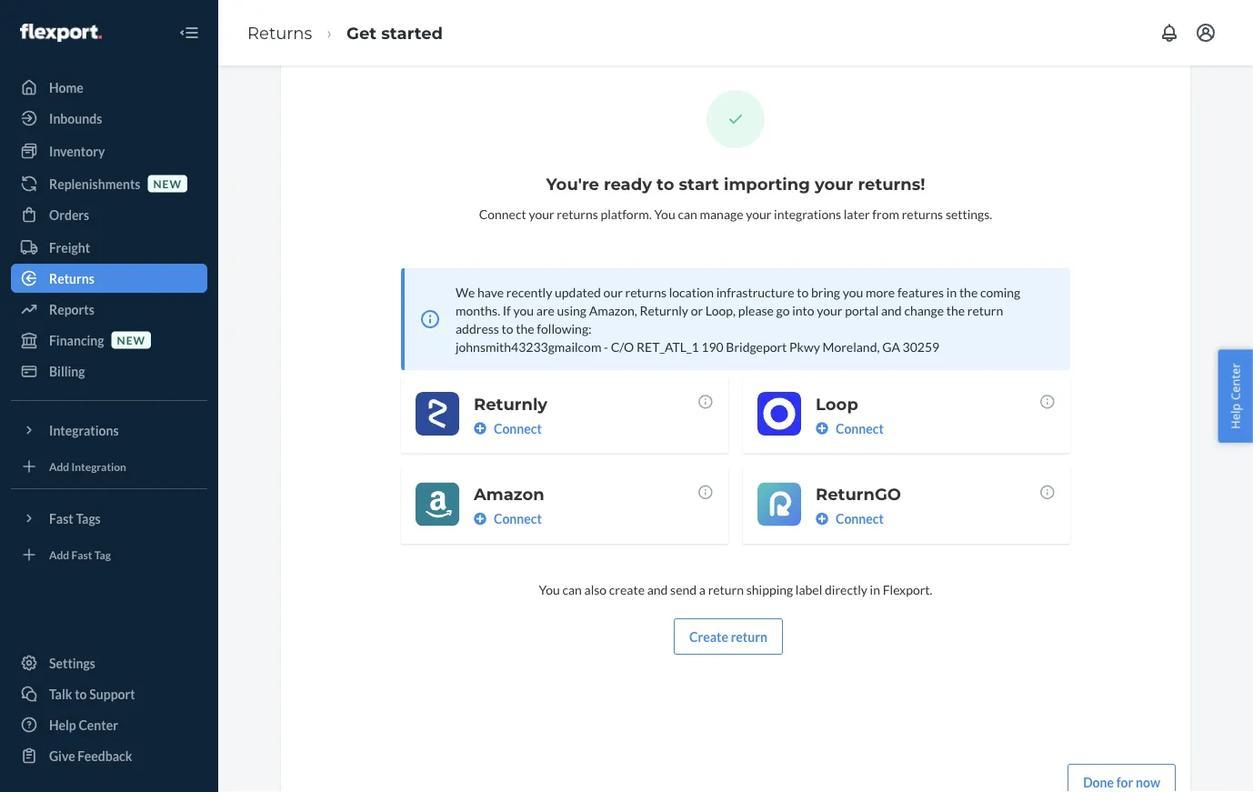 Task type: describe. For each thing, give the bounding box(es) containing it.
new for financing
[[117, 333, 146, 347]]

ready
[[604, 174, 652, 194]]

inventory
[[49, 143, 105, 159]]

to down if
[[502, 321, 514, 336]]

send
[[671, 582, 697, 597]]

connect for returnly
[[494, 421, 542, 436]]

you can also create and send a return shipping label directly in flexport.
[[539, 582, 933, 597]]

directly
[[825, 582, 868, 597]]

following:
[[537, 321, 592, 336]]

0 horizontal spatial can
[[563, 582, 582, 597]]

location
[[669, 284, 714, 300]]

johnsmith43233gmailcom
[[456, 339, 602, 354]]

amazon,
[[589, 302, 637, 318]]

0 horizontal spatial help
[[49, 717, 76, 733]]

open notifications image
[[1159, 22, 1181, 44]]

1 vertical spatial help center
[[49, 717, 118, 733]]

and inside 'we have recently updated our returns location infrastructure to bring you more features in the coming months. if you are using amazon, returnly or loop, please go into your portal and change the return address to the following: johnsmith43233gmailcom - c/o ret_atl_1 190 bridgeport pkwy moreland, ga 30259'
[[881, 302, 902, 318]]

get started link
[[347, 23, 443, 43]]

bridgeport
[[726, 339, 787, 354]]

integration
[[71, 460, 126, 473]]

add fast tag link
[[11, 540, 207, 569]]

go
[[776, 302, 790, 318]]

now
[[1136, 775, 1161, 790]]

settings
[[49, 655, 95, 671]]

billing
[[49, 363, 85, 379]]

-
[[604, 339, 609, 354]]

1 plus circle image from the left
[[474, 513, 487, 525]]

done for now button
[[1068, 764, 1176, 792]]

our
[[604, 284, 623, 300]]

give feedback button
[[11, 741, 207, 770]]

for
[[1117, 775, 1134, 790]]

moreland,
[[823, 339, 880, 354]]

label
[[796, 582, 823, 597]]

give feedback
[[49, 748, 132, 764]]

your inside 'we have recently updated our returns location infrastructure to bring you more features in the coming months. if you are using amazon, returnly or loop, please go into your portal and change the return address to the following: johnsmith43233gmailcom - c/o ret_atl_1 190 bridgeport pkwy moreland, ga 30259'
[[817, 302, 843, 318]]

orders
[[49, 207, 89, 222]]

amazon
[[474, 484, 545, 504]]

have
[[478, 284, 504, 300]]

a
[[699, 582, 706, 597]]

connect link
[[816, 510, 1056, 528]]

portal
[[845, 302, 879, 318]]

1 horizontal spatial returns link
[[247, 23, 312, 43]]

or
[[691, 302, 703, 318]]

loop
[[816, 394, 859, 414]]

get started
[[347, 23, 443, 43]]

settings.
[[946, 206, 993, 221]]

we
[[456, 284, 475, 300]]

1 vertical spatial the
[[947, 302, 965, 318]]

your up later
[[815, 174, 854, 194]]

also
[[585, 582, 607, 597]]

financing
[[49, 332, 104, 348]]

0 horizontal spatial returns
[[557, 206, 598, 221]]

plus circle image for loop
[[816, 422, 829, 435]]

we have recently updated our returns location infrastructure to bring you more features in the coming months. if you are using amazon, returnly or loop, please go into your portal and change the return address to the following: johnsmith43233gmailcom - c/o ret_atl_1 190 bridgeport pkwy moreland, ga 30259
[[456, 284, 1021, 354]]

add fast tag
[[49, 548, 111, 561]]

support
[[89, 686, 135, 702]]

add integration
[[49, 460, 126, 473]]

0 horizontal spatial center
[[79, 717, 118, 733]]

connect your returns platform. you can manage your integrations later from returns settings.
[[479, 206, 993, 221]]

freight link
[[11, 233, 207, 262]]

returns!
[[858, 174, 926, 194]]

30259
[[903, 339, 940, 354]]

2 vertical spatial the
[[516, 321, 535, 336]]

integrations
[[49, 423, 119, 438]]

1 vertical spatial return
[[708, 582, 744, 597]]

1 vertical spatial returnly
[[474, 394, 548, 414]]

platform.
[[601, 206, 652, 221]]

add for add integration
[[49, 460, 69, 473]]

ga
[[882, 339, 900, 354]]

fast tags button
[[11, 504, 207, 533]]

0 vertical spatial the
[[960, 284, 978, 300]]

if
[[503, 302, 511, 318]]

help center button
[[1218, 349, 1253, 443]]

close navigation image
[[178, 22, 200, 44]]

settings link
[[11, 649, 207, 678]]

help center link
[[11, 710, 207, 740]]

bring
[[811, 284, 840, 300]]

connect up have at the left top
[[479, 206, 526, 221]]

from
[[873, 206, 900, 221]]

are
[[536, 302, 555, 318]]

updated
[[555, 284, 601, 300]]

breadcrumbs navigation
[[233, 6, 458, 59]]

return inside button
[[731, 629, 768, 644]]

190
[[702, 339, 724, 354]]

talk to support
[[49, 686, 135, 702]]

plus circle image inside "connect" link
[[816, 513, 829, 525]]

fast inside fast tags dropdown button
[[49, 511, 73, 526]]

shipping
[[747, 582, 793, 597]]

connect down returngo
[[836, 511, 884, 527]]

change
[[905, 302, 944, 318]]

help inside button
[[1228, 403, 1244, 429]]

address
[[456, 321, 499, 336]]

create return
[[690, 629, 768, 644]]

billing link
[[11, 357, 207, 386]]

add integration link
[[11, 452, 207, 481]]

1 vertical spatial in
[[870, 582, 881, 597]]

start
[[679, 174, 719, 194]]



Task type: locate. For each thing, give the bounding box(es) containing it.
plus circle image up amazon
[[474, 422, 487, 435]]

plus circle image down returngo
[[816, 513, 829, 525]]

infrastructure
[[717, 284, 795, 300]]

return right a
[[708, 582, 744, 597]]

plus circle image
[[474, 513, 487, 525], [816, 513, 829, 525]]

tags
[[76, 511, 101, 526]]

the left coming
[[960, 284, 978, 300]]

ret_atl_1
[[637, 339, 699, 354]]

returns inside 'we have recently updated our returns location infrastructure to bring you more features in the coming months. if you are using amazon, returnly or loop, please go into your portal and change the return address to the following: johnsmith43233gmailcom - c/o ret_atl_1 190 bridgeport pkwy moreland, ga 30259'
[[625, 284, 667, 300]]

reports
[[49, 302, 94, 317]]

0 vertical spatial return
[[968, 302, 1004, 318]]

feedback
[[78, 748, 132, 764]]

new down 'reports' "link"
[[117, 333, 146, 347]]

add for add fast tag
[[49, 548, 69, 561]]

return inside 'we have recently updated our returns location infrastructure to bring you more features in the coming months. if you are using amazon, returnly or loop, please go into your portal and change the return address to the following: johnsmith43233gmailcom - c/o ret_atl_1 190 bridgeport pkwy moreland, ga 30259'
[[968, 302, 1004, 318]]

connect down amazon
[[494, 511, 542, 527]]

connect button down amazon
[[474, 510, 542, 528]]

connect button for loop
[[816, 419, 884, 438]]

0 vertical spatial and
[[881, 302, 902, 318]]

you
[[843, 284, 863, 300], [514, 302, 534, 318]]

connect for amazon
[[494, 511, 542, 527]]

give
[[49, 748, 75, 764]]

1 horizontal spatial plus circle image
[[816, 422, 829, 435]]

1 horizontal spatial you
[[843, 284, 863, 300]]

in right directly
[[870, 582, 881, 597]]

reports link
[[11, 295, 207, 324]]

plus circle image down loop
[[816, 422, 829, 435]]

1 vertical spatial add
[[49, 548, 69, 561]]

and down the "more"
[[881, 302, 902, 318]]

plus circle image
[[474, 422, 487, 435], [816, 422, 829, 435]]

orders link
[[11, 200, 207, 229]]

started
[[381, 23, 443, 43]]

0 vertical spatial new
[[153, 177, 182, 190]]

fast
[[49, 511, 73, 526], [71, 548, 92, 561]]

0 vertical spatial returnly
[[640, 302, 689, 318]]

0 vertical spatial add
[[49, 460, 69, 473]]

0 horizontal spatial plus circle image
[[474, 422, 487, 435]]

your down you're
[[529, 206, 555, 221]]

1 vertical spatial and
[[647, 582, 668, 597]]

and
[[881, 302, 902, 318], [647, 582, 668, 597]]

you up portal
[[843, 284, 863, 300]]

2 vertical spatial return
[[731, 629, 768, 644]]

returns
[[247, 23, 312, 43], [49, 271, 94, 286]]

0 vertical spatial returns
[[247, 23, 312, 43]]

new up orders link
[[153, 177, 182, 190]]

returns down you're
[[557, 206, 598, 221]]

returns link left get
[[247, 23, 312, 43]]

return right create
[[731, 629, 768, 644]]

your down importing
[[746, 206, 772, 221]]

connect for loop
[[836, 421, 884, 436]]

help center inside button
[[1228, 363, 1244, 429]]

1 horizontal spatial help
[[1228, 403, 1244, 429]]

returns
[[557, 206, 598, 221], [902, 206, 943, 221], [625, 284, 667, 300]]

talk
[[49, 686, 72, 702]]

1 horizontal spatial in
[[947, 284, 957, 300]]

plus circle image for returnly
[[474, 422, 487, 435]]

please
[[738, 302, 774, 318]]

connect up amazon
[[494, 421, 542, 436]]

can
[[678, 206, 698, 221], [563, 582, 582, 597]]

home link
[[11, 73, 207, 102]]

features
[[898, 284, 944, 300]]

return down coming
[[968, 302, 1004, 318]]

get
[[347, 23, 377, 43]]

returngo
[[816, 484, 901, 504]]

add
[[49, 460, 69, 473], [49, 548, 69, 561]]

1 horizontal spatial you
[[654, 206, 676, 221]]

connect button for returnly
[[474, 419, 542, 438]]

pkwy
[[790, 339, 820, 354]]

talk to support button
[[11, 680, 207, 709]]

you're
[[546, 174, 599, 194]]

2 plus circle image from the left
[[816, 422, 829, 435]]

0 vertical spatial in
[[947, 284, 957, 300]]

fast tags
[[49, 511, 101, 526]]

to left start
[[657, 174, 674, 194]]

0 horizontal spatial in
[[870, 582, 881, 597]]

coming
[[981, 284, 1021, 300]]

later
[[844, 206, 870, 221]]

1 horizontal spatial plus circle image
[[816, 513, 829, 525]]

months.
[[456, 302, 500, 318]]

importing
[[724, 174, 810, 194]]

return
[[968, 302, 1004, 318], [708, 582, 744, 597], [731, 629, 768, 644]]

you right platform.
[[654, 206, 676, 221]]

1 horizontal spatial help center
[[1228, 363, 1244, 429]]

create return button
[[674, 619, 783, 655]]

integrations button
[[11, 416, 207, 445]]

returnly down johnsmith43233gmailcom
[[474, 394, 548, 414]]

you right if
[[514, 302, 534, 318]]

into
[[793, 302, 815, 318]]

1 vertical spatial fast
[[71, 548, 92, 561]]

add down "fast tags"
[[49, 548, 69, 561]]

replenishments
[[49, 176, 140, 191]]

1 add from the top
[[49, 460, 69, 473]]

you left also
[[539, 582, 560, 597]]

1 vertical spatial can
[[563, 582, 582, 597]]

0 horizontal spatial help center
[[49, 717, 118, 733]]

to inside the talk to support button
[[75, 686, 87, 702]]

done
[[1084, 775, 1114, 790]]

to
[[657, 174, 674, 194], [797, 284, 809, 300], [502, 321, 514, 336], [75, 686, 87, 702]]

and left the send at right
[[647, 582, 668, 597]]

0 vertical spatial you
[[654, 206, 676, 221]]

you
[[654, 206, 676, 221], [539, 582, 560, 597]]

0 horizontal spatial you
[[514, 302, 534, 318]]

in
[[947, 284, 957, 300], [870, 582, 881, 597]]

fast left the tag
[[71, 548, 92, 561]]

2 plus circle image from the left
[[816, 513, 829, 525]]

connect button for amazon
[[474, 510, 542, 528]]

0 vertical spatial can
[[678, 206, 698, 221]]

1 plus circle image from the left
[[474, 422, 487, 435]]

1 vertical spatial you
[[514, 302, 534, 318]]

connect button up amazon
[[474, 419, 542, 438]]

the right change
[[947, 302, 965, 318]]

can down start
[[678, 206, 698, 221]]

1 vertical spatial you
[[539, 582, 560, 597]]

new for replenishments
[[153, 177, 182, 190]]

returns inside breadcrumbs 'navigation'
[[247, 23, 312, 43]]

returnly down location on the top right of page
[[640, 302, 689, 318]]

0 vertical spatial help
[[1228, 403, 1244, 429]]

flexport.
[[883, 582, 933, 597]]

the
[[960, 284, 978, 300], [947, 302, 965, 318], [516, 321, 535, 336]]

freight
[[49, 240, 90, 255]]

0 horizontal spatial plus circle image
[[474, 513, 487, 525]]

center
[[1228, 363, 1244, 400], [79, 717, 118, 733]]

in inside 'we have recently updated our returns location infrastructure to bring you more features in the coming months. if you are using amazon, returnly or loop, please go into your portal and change the return address to the following: johnsmith43233gmailcom - c/o ret_atl_1 190 bridgeport pkwy moreland, ga 30259'
[[947, 284, 957, 300]]

recently
[[506, 284, 552, 300]]

returns right the our
[[625, 284, 667, 300]]

returns up reports
[[49, 271, 94, 286]]

fast left tags at bottom left
[[49, 511, 73, 526]]

connect button down loop
[[816, 419, 884, 438]]

1 horizontal spatial returns
[[625, 284, 667, 300]]

c/o
[[611, 339, 634, 354]]

1 vertical spatial returns
[[49, 271, 94, 286]]

add inside "link"
[[49, 548, 69, 561]]

0 horizontal spatial returnly
[[474, 394, 548, 414]]

open account menu image
[[1195, 22, 1217, 44]]

connect
[[479, 206, 526, 221], [494, 421, 542, 436], [836, 421, 884, 436], [494, 511, 542, 527], [836, 511, 884, 527]]

1 vertical spatial center
[[79, 717, 118, 733]]

1 horizontal spatial returns
[[247, 23, 312, 43]]

can left also
[[563, 582, 582, 597]]

home
[[49, 80, 84, 95]]

returns link down freight link
[[11, 264, 207, 293]]

1 horizontal spatial returnly
[[640, 302, 689, 318]]

2 add from the top
[[49, 548, 69, 561]]

connect button
[[474, 419, 542, 438], [816, 419, 884, 438], [474, 510, 542, 528]]

to right talk
[[75, 686, 87, 702]]

returns right from
[[902, 206, 943, 221]]

center inside button
[[1228, 363, 1244, 400]]

0 vertical spatial returns link
[[247, 23, 312, 43]]

0 vertical spatial you
[[843, 284, 863, 300]]

returns left get
[[247, 23, 312, 43]]

plus circle image down amazon
[[474, 513, 487, 525]]

add left integration
[[49, 460, 69, 473]]

1 vertical spatial new
[[117, 333, 146, 347]]

0 vertical spatial center
[[1228, 363, 1244, 400]]

0 horizontal spatial and
[[647, 582, 668, 597]]

new
[[153, 177, 182, 190], [117, 333, 146, 347]]

more
[[866, 284, 895, 300]]

0 horizontal spatial new
[[117, 333, 146, 347]]

loop,
[[706, 302, 736, 318]]

flexport logo image
[[20, 24, 102, 42]]

1 horizontal spatial new
[[153, 177, 182, 190]]

1 horizontal spatial and
[[881, 302, 902, 318]]

create
[[609, 582, 645, 597]]

1 horizontal spatial can
[[678, 206, 698, 221]]

the up johnsmith43233gmailcom
[[516, 321, 535, 336]]

inbounds link
[[11, 104, 207, 133]]

inventory link
[[11, 136, 207, 166]]

create
[[690, 629, 729, 644]]

0 vertical spatial help center
[[1228, 363, 1244, 429]]

connect down loop
[[836, 421, 884, 436]]

fast inside add fast tag "link"
[[71, 548, 92, 561]]

1 vertical spatial help
[[49, 717, 76, 733]]

0 vertical spatial fast
[[49, 511, 73, 526]]

inbounds
[[49, 111, 102, 126]]

1 horizontal spatial center
[[1228, 363, 1244, 400]]

0 horizontal spatial you
[[539, 582, 560, 597]]

help
[[1228, 403, 1244, 429], [49, 717, 76, 733]]

returnly inside 'we have recently updated our returns location infrastructure to bring you more features in the coming months. if you are using amazon, returnly or loop, please go into your portal and change the return address to the following: johnsmith43233gmailcom - c/o ret_atl_1 190 bridgeport pkwy moreland, ga 30259'
[[640, 302, 689, 318]]

your down bring
[[817, 302, 843, 318]]

2 horizontal spatial returns
[[902, 206, 943, 221]]

returns link
[[247, 23, 312, 43], [11, 264, 207, 293]]

1 vertical spatial returns link
[[11, 264, 207, 293]]

integrations
[[774, 206, 842, 221]]

tag
[[94, 548, 111, 561]]

in right features at right top
[[947, 284, 957, 300]]

your
[[815, 174, 854, 194], [529, 206, 555, 221], [746, 206, 772, 221], [817, 302, 843, 318]]

0 horizontal spatial returns link
[[11, 264, 207, 293]]

you're ready to start importing your returns!
[[546, 174, 926, 194]]

0 horizontal spatial returns
[[49, 271, 94, 286]]

to up into
[[797, 284, 809, 300]]



Task type: vqa. For each thing, say whether or not it's contained in the screenshot.
'Center' in Help Center link
no



